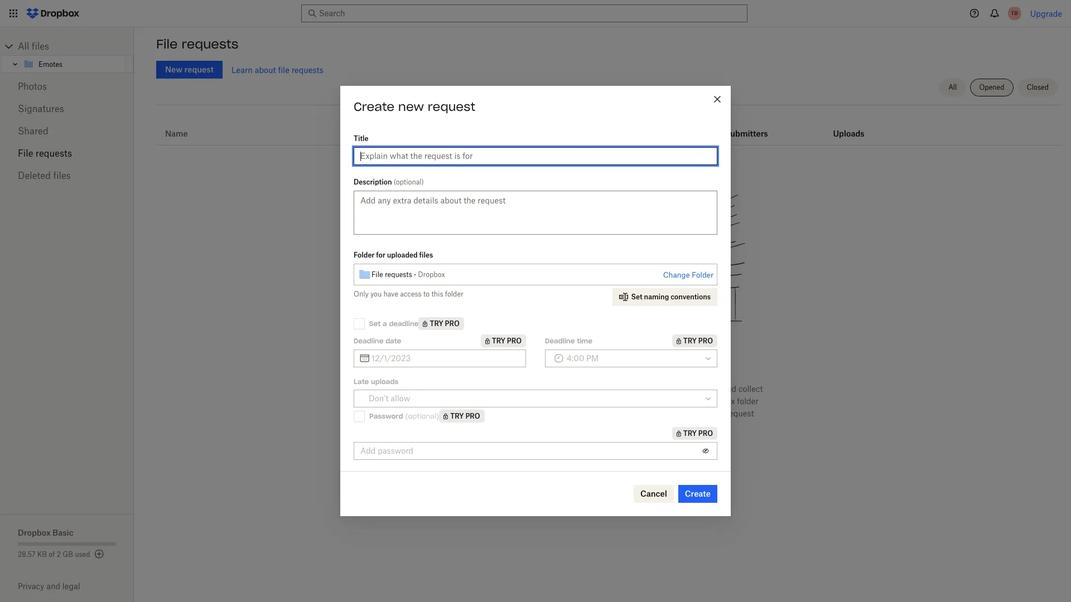 Task type: describe. For each thing, give the bounding box(es) containing it.
pro trial element down them
[[440, 410, 485, 423]]

need something from someone?
[[504, 357, 716, 372]]

deadline for deadline time
[[545, 337, 575, 345]]

pro down them
[[466, 413, 480, 421]]

into
[[681, 397, 696, 406]]

try pro up need
[[492, 337, 522, 346]]

folder inside request files from anyone, whether they have a dropbox account or not, and collect them in your dropbox. files will be automatically organized into a dropbox folder you choose. your privacy is important, so those who upload to your file request cannot access your dropbox account.
[[738, 397, 759, 406]]

automatically
[[590, 397, 640, 406]]

create button
[[679, 486, 718, 504]]

cannot
[[540, 422, 566, 431]]

someone?
[[647, 357, 716, 372]]

opened button
[[971, 79, 1014, 97]]

so
[[607, 409, 616, 419]]

gb
[[63, 551, 73, 559]]

they
[[588, 385, 604, 394]]

conventions
[[671, 293, 711, 301]]

them
[[460, 397, 479, 406]]

file requests inside "link"
[[18, 148, 72, 159]]

pro trial element down this
[[419, 318, 464, 331]]

dropbox logo - go to the homepage image
[[22, 4, 83, 22]]

try pro down this
[[430, 320, 460, 328]]

0 vertical spatial file
[[278, 65, 290, 75]]

time
[[577, 337, 593, 345]]

have inside create new request dialog
[[384, 290, 399, 299]]

1 horizontal spatial your
[[595, 422, 611, 431]]

emotes
[[39, 60, 63, 68]]

pro right deadline
[[445, 320, 460, 328]]

late
[[354, 378, 369, 386]]

whether
[[556, 385, 586, 394]]

access inside create new request dialog
[[400, 290, 422, 299]]

files for all files
[[32, 41, 49, 52]]

files inside create new request dialog
[[420, 251, 433, 260]]

you inside request files from anyone, whether they have a dropbox account or not, and collect them in your dropbox. files will be automatically organized into a dropbox folder you choose. your privacy is important, so those who upload to your file request cannot access your dropbox account.
[[465, 409, 478, 419]]

try up someone? at the bottom right
[[684, 337, 697, 346]]

try pro down them
[[451, 413, 480, 421]]

upgrade
[[1031, 9, 1063, 18]]

new
[[399, 99, 424, 114]]

of
[[49, 551, 55, 559]]

create new request
[[354, 99, 476, 114]]

who
[[640, 409, 656, 419]]

) for password ( optional )
[[437, 412, 440, 421]]

dropbox.
[[509, 397, 542, 406]]

name row
[[156, 109, 1063, 146]]

set for set naming conventions
[[632, 293, 643, 301]]

learn about file requests
[[232, 65, 324, 75]]

deleted
[[18, 170, 51, 181]]

password
[[370, 412, 403, 421]]

basic
[[52, 529, 74, 538]]

try down them
[[451, 413, 464, 421]]

pro up someone? at the bottom right
[[699, 337, 714, 346]]

password ( optional )
[[370, 412, 440, 421]]

) for description ( optional )
[[422, 178, 424, 186]]

to inside create new request dialog
[[424, 290, 430, 299]]

closed
[[1028, 83, 1050, 92]]

kb
[[37, 551, 47, 559]]

deleted files link
[[18, 165, 116, 187]]

is
[[558, 409, 564, 419]]

dropbox basic
[[18, 529, 74, 538]]

upgrade link
[[1031, 9, 1063, 18]]

pro trial element up need
[[481, 335, 526, 348]]

file inside create new request dialog
[[372, 271, 383, 279]]

Add any extra details about the request text field
[[354, 191, 718, 235]]

in
[[482, 397, 488, 406]]

2 horizontal spatial a
[[698, 397, 702, 406]]

only
[[354, 290, 369, 299]]

28.57 kb of 2 gb used
[[18, 551, 90, 559]]

privacy
[[529, 409, 556, 419]]

folder inside "change folder" button
[[692, 271, 714, 280]]

deadline date
[[354, 337, 402, 345]]

global header element
[[0, 0, 1072, 27]]

optional for description ( optional )
[[396, 178, 422, 186]]

all button
[[940, 79, 967, 97]]

set for set a deadline
[[370, 320, 381, 328]]

learn
[[232, 65, 253, 75]]

try right account.
[[684, 430, 697, 438]]

collect
[[739, 385, 764, 394]]

( for description
[[394, 178, 396, 186]]

closed button
[[1019, 79, 1059, 97]]

those
[[618, 409, 638, 419]]

request files from anyone, whether they have a dropbox account or not, and collect them in your dropbox. files will be automatically organized into a dropbox folder you choose. your privacy is important, so those who upload to your file request cannot access your dropbox account.
[[456, 385, 764, 431]]

requests inside create new request dialog
[[385, 271, 412, 279]]

a inside dialog
[[383, 320, 387, 328]]

privacy and legal
[[18, 582, 80, 592]]

this
[[432, 290, 444, 299]]

2
[[57, 551, 61, 559]]

or
[[697, 385, 705, 394]]

cancel
[[641, 490, 668, 499]]

opened
[[980, 83, 1005, 92]]

legal
[[62, 582, 80, 592]]

1 vertical spatial and
[[46, 582, 60, 592]]

folder for uploaded files
[[354, 251, 433, 260]]

•
[[414, 271, 416, 279]]

deadline
[[389, 320, 419, 328]]

pro right account.
[[699, 430, 714, 438]]

all files link
[[18, 37, 134, 55]]

important,
[[566, 409, 605, 419]]

from for someone?
[[613, 357, 643, 372]]

account
[[666, 385, 695, 394]]

account.
[[647, 422, 679, 431]]

to inside request files from anyone, whether they have a dropbox account or not, and collect them in your dropbox. files will be automatically organized into a dropbox folder you choose. your privacy is important, so those who upload to your file request cannot access your dropbox account.
[[685, 409, 693, 419]]

( for password
[[405, 412, 408, 421]]

deadline for deadline date
[[354, 337, 384, 345]]

learn about file requests link
[[232, 65, 324, 75]]

files for deleted files
[[53, 170, 71, 181]]

need
[[504, 357, 537, 372]]

change
[[664, 271, 690, 280]]

have inside request files from anyone, whether they have a dropbox account or not, and collect them in your dropbox. files will be automatically organized into a dropbox folder you choose. your privacy is important, so those who upload to your file request cannot access your dropbox account.
[[606, 385, 624, 394]]

shared
[[18, 126, 48, 137]]

cancel button
[[634, 486, 674, 504]]



Task type: locate. For each thing, give the bounding box(es) containing it.
set inside set naming conventions button
[[632, 293, 643, 301]]

deadline left time
[[545, 337, 575, 345]]

files up emotes
[[32, 41, 49, 52]]

a up automatically
[[626, 385, 630, 394]]

folder
[[354, 251, 375, 260], [692, 271, 714, 280]]

you
[[371, 290, 382, 299], [465, 409, 478, 419]]

all
[[18, 41, 29, 52], [949, 83, 958, 92]]

1 deadline from the left
[[354, 337, 384, 345]]

1 vertical spatial request
[[727, 409, 755, 419]]

1 horizontal spatial file
[[156, 36, 178, 52]]

requests
[[182, 36, 239, 52], [292, 65, 324, 75], [36, 148, 72, 159], [385, 271, 412, 279]]

0 horizontal spatial request
[[428, 99, 476, 114]]

1 vertical spatial )
[[437, 412, 440, 421]]

1 horizontal spatial file
[[713, 409, 725, 419]]

to left this
[[424, 290, 430, 299]]

1 vertical spatial have
[[606, 385, 624, 394]]

file
[[278, 65, 290, 75], [713, 409, 725, 419]]

0 vertical spatial )
[[422, 178, 424, 186]]

)
[[422, 178, 424, 186], [437, 412, 440, 421]]

file requests • dropbox
[[372, 271, 445, 279]]

1 vertical spatial you
[[465, 409, 478, 419]]

file inside request files from anyone, whether they have a dropbox account or not, and collect them in your dropbox. files will be automatically organized into a dropbox folder you choose. your privacy is important, so those who upload to your file request cannot access your dropbox account.
[[713, 409, 725, 419]]

1 horizontal spatial folder
[[738, 397, 759, 406]]

0 vertical spatial file requests
[[156, 36, 239, 52]]

optional right password
[[408, 412, 437, 421]]

about
[[255, 65, 276, 75]]

1 horizontal spatial folder
[[692, 271, 714, 280]]

from up automatically
[[613, 357, 643, 372]]

2 vertical spatial a
[[698, 397, 702, 406]]

try down this
[[430, 320, 444, 328]]

0 horizontal spatial you
[[371, 290, 382, 299]]

photos link
[[18, 75, 116, 98]]

your down into
[[695, 409, 711, 419]]

dropbox up 28.57
[[18, 529, 51, 538]]

change folder button
[[664, 269, 714, 282]]

file right about
[[278, 65, 290, 75]]

0 horizontal spatial and
[[46, 582, 60, 592]]

1 vertical spatial optional
[[408, 412, 437, 421]]

0 horizontal spatial )
[[422, 178, 424, 186]]

create for create
[[685, 490, 711, 499]]

0 vertical spatial folder
[[354, 251, 375, 260]]

None text field
[[372, 353, 520, 365]]

1 vertical spatial set
[[370, 320, 381, 328]]

0 horizontal spatial all
[[18, 41, 29, 52]]

files right uploaded
[[420, 251, 433, 260]]

0 horizontal spatial file
[[278, 65, 290, 75]]

set a deadline
[[370, 320, 419, 328]]

requests left •
[[385, 271, 412, 279]]

and inside request files from anyone, whether they have a dropbox account or not, and collect them in your dropbox. files will be automatically organized into a dropbox folder you choose. your privacy is important, so those who upload to your file request cannot access your dropbox account.
[[723, 385, 737, 394]]

and right not,
[[723, 385, 737, 394]]

0 vertical spatial you
[[371, 290, 382, 299]]

your down so
[[595, 422, 611, 431]]

your
[[510, 409, 527, 419]]

file inside file requests "link"
[[18, 148, 33, 159]]

1 vertical spatial a
[[626, 385, 630, 394]]

file down not,
[[713, 409, 725, 419]]

Title text field
[[361, 150, 711, 162]]

date
[[386, 337, 402, 345]]

1 vertical spatial create
[[685, 490, 711, 499]]

access down file requests • dropbox
[[400, 290, 422, 299]]

0 horizontal spatial a
[[383, 320, 387, 328]]

create for create new request
[[354, 99, 395, 114]]

1 horizontal spatial have
[[606, 385, 624, 394]]

0 horizontal spatial file requests
[[18, 148, 72, 159]]

1 horizontal spatial request
[[727, 409, 755, 419]]

privacy
[[18, 582, 44, 592]]

from for anyone,
[[506, 385, 523, 394]]

try up need
[[492, 337, 506, 346]]

from inside request files from anyone, whether they have a dropbox account or not, and collect them in your dropbox. files will be automatically organized into a dropbox folder you choose. your privacy is important, so those who upload to your file request cannot access your dropbox account.
[[506, 385, 523, 394]]

shared link
[[18, 120, 116, 142]]

(
[[394, 178, 396, 186], [405, 412, 408, 421]]

0 vertical spatial file
[[156, 36, 178, 52]]

( right password
[[405, 412, 408, 421]]

request
[[428, 99, 476, 114], [727, 409, 755, 419]]

0 vertical spatial folder
[[445, 290, 464, 299]]

1 horizontal spatial deadline
[[545, 337, 575, 345]]

0 horizontal spatial create
[[354, 99, 395, 114]]

1 horizontal spatial (
[[405, 412, 408, 421]]

Add password password field
[[361, 446, 697, 458]]

all for all files
[[18, 41, 29, 52]]

all files
[[18, 41, 49, 52]]

and
[[723, 385, 737, 394], [46, 582, 60, 592]]

1 vertical spatial file requests
[[18, 148, 72, 159]]

0 vertical spatial your
[[491, 397, 507, 406]]

folder up conventions
[[692, 271, 714, 280]]

request inside dialog
[[428, 99, 476, 114]]

access down important,
[[568, 422, 593, 431]]

late uploads
[[354, 378, 399, 386]]

0 vertical spatial (
[[394, 178, 396, 186]]

title
[[354, 135, 369, 143]]

2 vertical spatial your
[[595, 422, 611, 431]]

will
[[564, 397, 577, 406]]

all up photos
[[18, 41, 29, 52]]

deleted files
[[18, 170, 71, 181]]

be
[[579, 397, 588, 406]]

access inside request files from anyone, whether they have a dropbox account or not, and collect them in your dropbox. files will be automatically organized into a dropbox folder you choose. your privacy is important, so those who upload to your file request cannot access your dropbox account.
[[568, 422, 593, 431]]

create right cancel
[[685, 490, 711, 499]]

0 horizontal spatial file
[[18, 148, 33, 159]]

1 horizontal spatial )
[[437, 412, 440, 421]]

get more space image
[[92, 548, 106, 562]]

0 horizontal spatial (
[[394, 178, 396, 186]]

uploaded
[[387, 251, 418, 260]]

0 horizontal spatial folder
[[445, 290, 464, 299]]

files
[[544, 397, 562, 406]]

and left legal
[[46, 582, 60, 592]]

naming
[[645, 293, 670, 301]]

2 horizontal spatial file
[[372, 271, 383, 279]]

dropbox
[[418, 271, 445, 279], [632, 385, 664, 394], [704, 397, 736, 406], [613, 422, 645, 431], [18, 529, 51, 538]]

) right description on the top left of page
[[422, 178, 424, 186]]

28.57
[[18, 551, 35, 559]]

none text field inside create new request dialog
[[372, 353, 520, 365]]

all for all
[[949, 83, 958, 92]]

column header
[[392, 109, 554, 145], [554, 109, 717, 145], [726, 114, 770, 141], [834, 114, 878, 141]]

a up the deadline date
[[383, 320, 387, 328]]

you right only in the left of the page
[[371, 290, 382, 299]]

dropbox down "those"
[[613, 422, 645, 431]]

your
[[491, 397, 507, 406], [695, 409, 711, 419], [595, 422, 611, 431]]

0 vertical spatial create
[[354, 99, 395, 114]]

uploads
[[371, 378, 399, 386]]

anyone,
[[525, 385, 554, 394]]

1 horizontal spatial set
[[632, 293, 643, 301]]

description
[[354, 178, 392, 186]]

0 horizontal spatial folder
[[354, 251, 375, 260]]

not,
[[707, 385, 721, 394]]

all inside tree
[[18, 41, 29, 52]]

a
[[383, 320, 387, 328], [626, 385, 630, 394], [698, 397, 702, 406]]

create inside button
[[685, 490, 711, 499]]

deadline time
[[545, 337, 593, 345]]

optional for password ( optional )
[[408, 412, 437, 421]]

a right into
[[698, 397, 702, 406]]

try pro
[[430, 320, 460, 328], [492, 337, 522, 346], [684, 337, 714, 346], [451, 413, 480, 421], [684, 430, 714, 438]]

1 horizontal spatial and
[[723, 385, 737, 394]]

create up 'title'
[[354, 99, 395, 114]]

1 vertical spatial file
[[713, 409, 725, 419]]

signatures link
[[18, 98, 116, 120]]

1 horizontal spatial all
[[949, 83, 958, 92]]

1 vertical spatial folder
[[738, 397, 759, 406]]

files up in
[[488, 385, 504, 394]]

0 horizontal spatial have
[[384, 290, 399, 299]]

0 vertical spatial a
[[383, 320, 387, 328]]

0 horizontal spatial deadline
[[354, 337, 384, 345]]

1 vertical spatial access
[[568, 422, 593, 431]]

dropbox inside create new request dialog
[[418, 271, 445, 279]]

0 vertical spatial to
[[424, 290, 430, 299]]

pro trial element down upload
[[673, 428, 718, 441]]

1 horizontal spatial access
[[568, 422, 593, 431]]

request inside request files from anyone, whether they have a dropbox account or not, and collect them in your dropbox. files will be automatically organized into a dropbox folder you choose. your privacy is important, so those who upload to your file request cannot access your dropbox account.
[[727, 409, 755, 419]]

0 horizontal spatial your
[[491, 397, 507, 406]]

folder down collect
[[738, 397, 759, 406]]

optional
[[396, 178, 422, 186], [408, 412, 437, 421]]

0 horizontal spatial from
[[506, 385, 523, 394]]

folder right this
[[445, 290, 464, 299]]

1 vertical spatial file
[[18, 148, 33, 159]]

dropbox up 'organized'
[[632, 385, 664, 394]]

you inside create new request dialog
[[371, 290, 382, 299]]

1 vertical spatial all
[[949, 83, 958, 92]]

) right password
[[437, 412, 440, 421]]

file requests link
[[18, 142, 116, 165]]

0 vertical spatial have
[[384, 290, 399, 299]]

0 vertical spatial request
[[428, 99, 476, 114]]

change folder
[[664, 271, 714, 280]]

request right new
[[428, 99, 476, 114]]

set up the deadline date
[[370, 320, 381, 328]]

0 vertical spatial from
[[613, 357, 643, 372]]

request down collect
[[727, 409, 755, 419]]

deadline left date
[[354, 337, 384, 345]]

have down file requests • dropbox
[[384, 290, 399, 299]]

folder left for
[[354, 251, 375, 260]]

1 vertical spatial to
[[685, 409, 693, 419]]

try pro down into
[[684, 430, 714, 438]]

1 vertical spatial from
[[506, 385, 523, 394]]

set
[[632, 293, 643, 301], [370, 320, 381, 328]]

0 horizontal spatial to
[[424, 290, 430, 299]]

dropbox right •
[[418, 271, 445, 279]]

dropbox down not,
[[704, 397, 736, 406]]

all inside 'button'
[[949, 83, 958, 92]]

have up automatically
[[606, 385, 624, 394]]

1 horizontal spatial you
[[465, 409, 478, 419]]

files for request files from anyone, whether they have a dropbox account or not, and collect them in your dropbox. files will be automatically organized into a dropbox folder you choose. your privacy is important, so those who upload to your file request cannot access your dropbox account.
[[488, 385, 504, 394]]

request
[[456, 385, 486, 394]]

upload
[[658, 409, 683, 419]]

0 horizontal spatial access
[[400, 290, 422, 299]]

( right description on the top left of page
[[394, 178, 396, 186]]

requests right about
[[292, 65, 324, 75]]

try pro up someone? at the bottom right
[[684, 337, 714, 346]]

create
[[354, 99, 395, 114], [685, 490, 711, 499]]

files
[[32, 41, 49, 52], [53, 170, 71, 181], [420, 251, 433, 260], [488, 385, 504, 394]]

1 horizontal spatial to
[[685, 409, 693, 419]]

requests up learn
[[182, 36, 239, 52]]

all files tree
[[2, 37, 134, 73]]

for
[[376, 251, 386, 260]]

you down them
[[465, 409, 478, 419]]

1 vertical spatial your
[[695, 409, 711, 419]]

privacy and legal link
[[18, 582, 134, 592]]

try
[[430, 320, 444, 328], [492, 337, 506, 346], [684, 337, 697, 346], [451, 413, 464, 421], [684, 430, 697, 438]]

0 horizontal spatial set
[[370, 320, 381, 328]]

0 vertical spatial set
[[632, 293, 643, 301]]

1 horizontal spatial from
[[613, 357, 643, 372]]

pro
[[445, 320, 460, 328], [507, 337, 522, 346], [699, 337, 714, 346], [466, 413, 480, 421], [699, 430, 714, 438]]

0 vertical spatial access
[[400, 290, 422, 299]]

1 vertical spatial (
[[405, 412, 408, 421]]

1 horizontal spatial create
[[685, 490, 711, 499]]

0 vertical spatial and
[[723, 385, 737, 394]]

files down file requests "link"
[[53, 170, 71, 181]]

your up 'choose.'
[[491, 397, 507, 406]]

requests inside file requests "link"
[[36, 148, 72, 159]]

from up dropbox.
[[506, 385, 523, 394]]

set naming conventions
[[632, 293, 711, 301]]

files inside request files from anyone, whether they have a dropbox account or not, and collect them in your dropbox. files will be automatically organized into a dropbox folder you choose. your privacy is important, so those who upload to your file request cannot access your dropbox account.
[[488, 385, 504, 394]]

set left naming
[[632, 293, 643, 301]]

organized
[[643, 397, 679, 406]]

2 deadline from the left
[[545, 337, 575, 345]]

folder inside create new request dialog
[[445, 290, 464, 299]]

access
[[400, 290, 422, 299], [568, 422, 593, 431]]

pro trial element up someone? at the bottom right
[[673, 335, 718, 348]]

only you have access to this folder
[[354, 290, 464, 299]]

to down into
[[685, 409, 693, 419]]

2 horizontal spatial your
[[695, 409, 711, 419]]

1 horizontal spatial a
[[626, 385, 630, 394]]

choose.
[[480, 409, 508, 419]]

photos
[[18, 81, 47, 92]]

create new request dialog
[[341, 86, 731, 517]]

description ( optional )
[[354, 178, 424, 186]]

set naming conventions button
[[613, 289, 718, 307]]

1 horizontal spatial file requests
[[156, 36, 239, 52]]

emotes link
[[23, 58, 123, 71]]

pro trial element
[[419, 318, 464, 331], [481, 335, 526, 348], [673, 335, 718, 348], [440, 410, 485, 423], [673, 428, 718, 441]]

file requests up the deleted files
[[18, 148, 72, 159]]

files inside tree
[[32, 41, 49, 52]]

0 vertical spatial optional
[[396, 178, 422, 186]]

pro up need
[[507, 337, 522, 346]]

folder
[[445, 290, 464, 299], [738, 397, 759, 406]]

2 vertical spatial file
[[372, 271, 383, 279]]

requests up the deleted files
[[36, 148, 72, 159]]

1 vertical spatial folder
[[692, 271, 714, 280]]

to
[[424, 290, 430, 299], [685, 409, 693, 419]]

file
[[156, 36, 178, 52], [18, 148, 33, 159], [372, 271, 383, 279]]

all left opened on the right top
[[949, 83, 958, 92]]

0 vertical spatial all
[[18, 41, 29, 52]]

file requests up learn
[[156, 36, 239, 52]]

optional right description on the top left of page
[[396, 178, 422, 186]]



Task type: vqa. For each thing, say whether or not it's contained in the screenshot.
Dropbox Paper is a collaborative workspace that helps teams create and share early ideas. You can work with everything from video and images, to code and sound—all in a single place. And it comes free with Dropbox.
no



